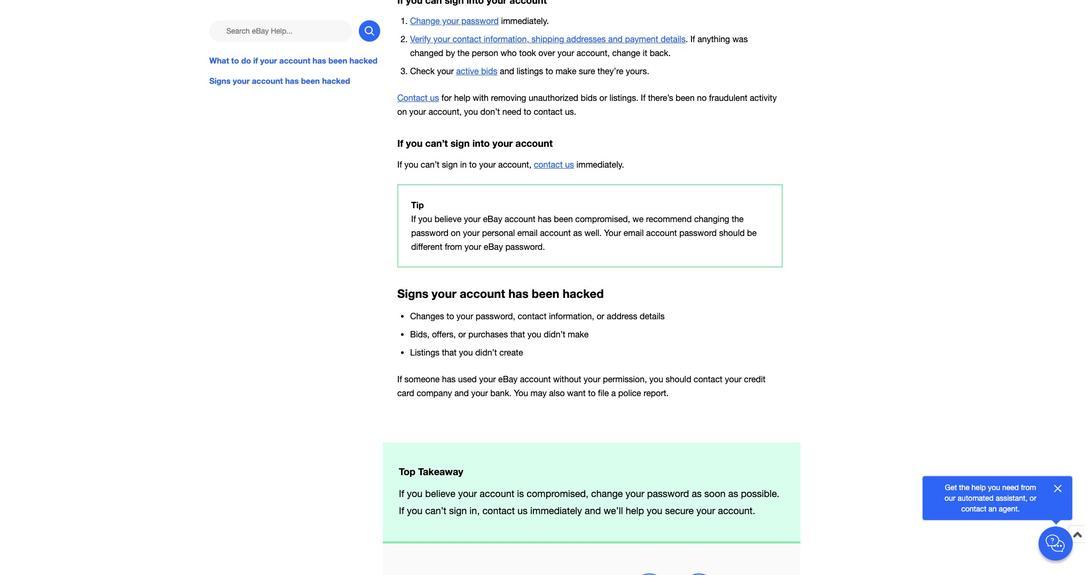 Task type: vqa. For each thing, say whether or not it's contained in the screenshot.
Signs your account has been hacked
yes



Task type: describe. For each thing, give the bounding box(es) containing it.
verify your contact information, shipping addresses and payment details
[[410, 34, 686, 44]]

0 horizontal spatial signs
[[209, 76, 231, 85]]

account inside if you believe your account is compromised, change your password as soon as possible. if you can't sign in, contact us immediately and we'll help you secure your account.
[[480, 488, 514, 500]]

1 horizontal spatial as
[[692, 488, 702, 500]]

removing
[[491, 93, 526, 103]]

there's
[[648, 93, 673, 103]]

activity
[[750, 93, 777, 103]]

account, inside for help with removing unauthorized bids or listings. if there's been no fraudulent activity on your account, you don't need to contact us.
[[429, 107, 462, 117]]

been up changes to your password, contact information, or address details
[[532, 287, 559, 301]]

details for verify your contact information, shipping addresses and payment details
[[661, 34, 686, 44]]

change your password link
[[410, 16, 499, 26]]

account up contact us link
[[516, 137, 553, 149]]

what to do if your account has been hacked
[[209, 56, 378, 65]]

bank.
[[490, 388, 512, 398]]

signs your account has been hacked link
[[209, 75, 380, 87]]

been inside signs your account has been hacked link
[[301, 76, 320, 85]]

hacked inside signs your account has been hacked link
[[322, 76, 350, 85]]

need inside get the help you need from our automated assistant, or contact an agent.
[[1002, 483, 1019, 492]]

purchases
[[468, 330, 508, 339]]

help inside for help with removing unauthorized bids or listings. if there's been no fraudulent activity on your account, you don't need to contact us.
[[454, 93, 470, 103]]

you inside for help with removing unauthorized bids or listings. if there's been no fraudulent activity on your account, you don't need to contact us.
[[464, 107, 478, 117]]

1 vertical spatial that
[[442, 348, 457, 357]]

you inside tip if you believe your ebay account has been compromised, we recommend changing the password on your personal email account as well. your email account password should be different from your ebay password.
[[418, 214, 432, 224]]

to down over
[[546, 66, 553, 76]]

if you believe your account is compromised, change your password as soon as possible. if you can't sign in, contact us immediately and we'll help you secure your account.
[[399, 488, 780, 517]]

without
[[553, 374, 581, 384]]

offers,
[[432, 330, 456, 339]]

ebay for tip
[[483, 214, 502, 224]]

immediately
[[530, 505, 582, 517]]

change your password immediately.
[[410, 16, 549, 26]]

has inside the if someone has used your ebay account without your permission, you should contact your credit card company and your bank. you may also want to file a police report.
[[442, 374, 456, 384]]

can't inside if you believe your account is compromised, change your password as soon as possible. if you can't sign in, contact us immediately and we'll help you secure your account.
[[425, 505, 446, 517]]

2 horizontal spatial as
[[728, 488, 738, 500]]

top takeaway
[[399, 466, 463, 478]]

2 email from the left
[[624, 228, 644, 238]]

police
[[618, 388, 641, 398]]

change
[[410, 16, 440, 26]]

get
[[945, 483, 957, 492]]

account up personal
[[505, 214, 536, 224]]

don't
[[480, 107, 500, 117]]

permission,
[[603, 374, 647, 384]]

report.
[[644, 388, 669, 398]]

1 horizontal spatial account,
[[498, 159, 532, 169]]

addresses
[[567, 34, 606, 44]]

as inside tip if you believe your ebay account has been compromised, we recommend changing the password on your personal email account as well. your email account password should be different from your ebay password.
[[573, 228, 582, 238]]

password up person
[[461, 16, 499, 26]]

tip if you believe your ebay account has been compromised, we recommend changing the password on your personal email account as well. your email account password should be different from your ebay password.
[[411, 200, 757, 251]]

assistant,
[[996, 494, 1028, 503]]

1 email from the left
[[517, 228, 538, 238]]

we'll
[[604, 505, 623, 517]]

what to do if your account has been hacked link
[[209, 54, 380, 66]]

password,
[[476, 311, 515, 321]]

for
[[441, 93, 452, 103]]

takeaway
[[418, 466, 463, 478]]

has up signs your account has been hacked link at the left of the page
[[313, 56, 326, 65]]

on inside for help with removing unauthorized bids or listings. if there's been no fraudulent activity on your account, you don't need to contact us.
[[397, 107, 407, 117]]

2 horizontal spatial us
[[565, 159, 574, 169]]

on inside tip if you believe your ebay account has been compromised, we recommend changing the password on your personal email account as well. your email account password should be different from your ebay password.
[[451, 228, 461, 238]]

by
[[446, 48, 455, 58]]

compromised,
[[575, 214, 630, 224]]

to left the do
[[231, 56, 239, 65]]

do
[[241, 56, 251, 65]]

1 horizontal spatial that
[[510, 330, 525, 339]]

back.
[[650, 48, 671, 58]]

if inside tip if you believe your ebay account has been compromised, we recommend changing the password on your personal email account as well. your email account password should be different from your ebay password.
[[411, 214, 416, 224]]

it
[[643, 48, 647, 58]]

was
[[733, 34, 748, 44]]

active
[[456, 66, 479, 76]]

account.
[[718, 505, 755, 517]]

automated
[[958, 494, 994, 503]]

our
[[945, 494, 956, 503]]

verify your contact information, shipping addresses and payment details link
[[410, 34, 686, 44]]

no
[[697, 93, 707, 103]]

can't for in
[[421, 159, 440, 169]]

in
[[460, 159, 467, 169]]

1 vertical spatial information,
[[549, 311, 594, 321]]

changes
[[410, 311, 444, 321]]

you
[[514, 388, 528, 398]]

0 vertical spatial signs your account has been hacked
[[209, 76, 350, 85]]

payment
[[625, 34, 658, 44]]

Search eBay Help... text field
[[209, 20, 352, 42]]

listings
[[517, 66, 543, 76]]

.
[[686, 34, 688, 44]]

to up 'offers,'
[[447, 311, 454, 321]]

secure
[[665, 505, 694, 517]]

sign for in
[[442, 159, 458, 169]]

password.
[[505, 242, 545, 251]]

anything
[[698, 34, 730, 44]]

us.
[[565, 107, 576, 117]]

contact us
[[397, 93, 439, 103]]

has inside tip if you believe your ebay account has been compromised, we recommend changing the password on your personal email account as well. your email account password should be different from your ebay password.
[[538, 214, 552, 224]]

if you can't sign into your account
[[397, 137, 553, 149]]

possible.
[[741, 488, 780, 500]]

can't for into
[[425, 137, 448, 149]]

contact inside get the help you need from our automated assistant, or contact an agent.
[[961, 505, 987, 513]]

address
[[607, 311, 637, 321]]

need inside for help with removing unauthorized bids or listings. if there's been no fraudulent activity on your account, you don't need to contact us.
[[502, 107, 521, 117]]

want
[[567, 388, 586, 398]]

or left "address"
[[597, 311, 604, 321]]

over
[[539, 48, 555, 58]]

contact us link
[[397, 93, 439, 103]]

your
[[604, 228, 621, 238]]

bids,
[[410, 330, 430, 339]]

2 vertical spatial hacked
[[563, 287, 604, 301]]

or inside get the help you need from our automated assistant, or contact an agent.
[[1030, 494, 1037, 503]]

get the help you need from our automated assistant, or contact an agent. tooltip
[[940, 482, 1041, 514]]

password inside if you believe your account is compromised, change your password as soon as possible. if you can't sign in, contact us immediately and we'll help you secure your account.
[[647, 488, 689, 500]]

account down recommend
[[646, 228, 677, 238]]

well.
[[585, 228, 602, 238]]

and down who
[[500, 66, 514, 76]]

changes to your password, contact information, or address details
[[410, 311, 665, 321]]

personal
[[482, 228, 515, 238]]

an
[[989, 505, 997, 513]]

to right in
[[469, 159, 477, 169]]

changing
[[694, 214, 729, 224]]

may
[[531, 388, 547, 398]]

fraudulent
[[709, 93, 748, 103]]

1 horizontal spatial didn't
[[544, 330, 565, 339]]

file
[[598, 388, 609, 398]]

you inside the if someone has used your ebay account without your permission, you should contact your credit card company and your bank. you may also want to file a police report.
[[649, 374, 663, 384]]

change inside if you believe your account is compromised, change your password as soon as possible. if you can't sign in, contact us immediately and we'll help you secure your account.
[[591, 488, 623, 500]]

if someone has used your ebay account without your permission, you should contact your credit card company and your bank. you may also want to file a police report.
[[397, 374, 766, 398]]

make for to
[[556, 66, 577, 76]]

account up signs your account has been hacked link at the left of the page
[[279, 56, 310, 65]]

account up the password,
[[460, 287, 505, 301]]

tip
[[411, 200, 424, 210]]

if you can't sign in to your account, contact us immediately.
[[397, 159, 624, 169]]

we
[[633, 214, 644, 224]]

or right 'offers,'
[[458, 330, 466, 339]]

help inside get the help you need from our automated assistant, or contact an agent.
[[972, 483, 986, 492]]

your inside for help with removing unauthorized bids or listings. if there's been no fraudulent activity on your account, you don't need to contact us.
[[409, 107, 426, 117]]

is compromised,
[[517, 488, 589, 500]]

bids, offers, or purchases that you didn't make
[[410, 330, 589, 339]]

should inside the if someone has used your ebay account without your permission, you should contact your credit card company and your bank. you may also want to file a police report.
[[666, 374, 691, 384]]



Task type: locate. For each thing, give the bounding box(es) containing it.
from up assistant,
[[1021, 483, 1036, 492]]

0 horizontal spatial immediately.
[[501, 16, 549, 26]]

as left soon
[[692, 488, 702, 500]]

0 vertical spatial hacked
[[350, 56, 378, 65]]

0 vertical spatial help
[[454, 93, 470, 103]]

contact inside for help with removing unauthorized bids or listings. if there's been no fraudulent activity on your account, you don't need to contact us.
[[534, 107, 563, 117]]

didn't down purchases
[[475, 348, 497, 357]]

can't left in
[[421, 159, 440, 169]]

0 horizontal spatial account,
[[429, 107, 462, 117]]

account, inside . if anything was changed by the person who took over your account, change it back.
[[577, 48, 610, 58]]

ebay up the bank.
[[498, 374, 518, 384]]

on
[[397, 107, 407, 117], [451, 228, 461, 238]]

1 horizontal spatial signs
[[397, 287, 428, 301]]

1 vertical spatial make
[[568, 330, 589, 339]]

and inside the if someone has used your ebay account without your permission, you should contact your credit card company and your bank. you may also want to file a police report.
[[454, 388, 469, 398]]

took
[[519, 48, 536, 58]]

2 horizontal spatial help
[[972, 483, 986, 492]]

has up password.
[[538, 214, 552, 224]]

the right changing
[[732, 214, 744, 224]]

if inside for help with removing unauthorized bids or listings. if there's been no fraudulent activity on your account, you don't need to contact us.
[[641, 93, 646, 103]]

0 vertical spatial need
[[502, 107, 521, 117]]

0 vertical spatial should
[[719, 228, 745, 238]]

and down used
[[454, 388, 469, 398]]

contact
[[397, 93, 428, 103]]

details for changes to your password, contact information, or address details
[[640, 311, 665, 321]]

been inside what to do if your account has been hacked link
[[328, 56, 347, 65]]

2 vertical spatial sign
[[449, 505, 467, 517]]

0 horizontal spatial help
[[454, 93, 470, 103]]

1 horizontal spatial the
[[732, 214, 744, 224]]

ebay for if
[[498, 374, 518, 384]]

has down what to do if your account has been hacked
[[285, 76, 299, 85]]

sure
[[579, 66, 595, 76]]

sign left in,
[[449, 505, 467, 517]]

believe up the 'different'
[[435, 214, 462, 224]]

hacked inside what to do if your account has been hacked link
[[350, 56, 378, 65]]

1 horizontal spatial need
[[1002, 483, 1019, 492]]

2 vertical spatial us
[[518, 505, 528, 517]]

on left personal
[[451, 228, 461, 238]]

make left sure
[[556, 66, 577, 76]]

0 vertical spatial account,
[[577, 48, 610, 58]]

0 vertical spatial the
[[457, 48, 470, 58]]

or inside for help with removing unauthorized bids or listings. if there's been no fraudulent activity on your account, you don't need to contact us.
[[599, 93, 607, 103]]

0 horizontal spatial on
[[397, 107, 407, 117]]

sign
[[451, 137, 470, 149], [442, 159, 458, 169], [449, 505, 467, 517]]

bids
[[481, 66, 498, 76], [581, 93, 597, 103]]

1 horizontal spatial immediately.
[[577, 159, 624, 169]]

believe down takeaway
[[425, 488, 456, 500]]

2 vertical spatial can't
[[425, 505, 446, 517]]

or right assistant,
[[1030, 494, 1037, 503]]

0 horizontal spatial from
[[445, 242, 462, 251]]

been left the no
[[676, 93, 695, 103]]

ebay up personal
[[483, 214, 502, 224]]

1 horizontal spatial on
[[451, 228, 461, 238]]

that down 'offers,'
[[442, 348, 457, 357]]

1 vertical spatial account,
[[429, 107, 462, 117]]

1 vertical spatial us
[[565, 159, 574, 169]]

from
[[445, 242, 462, 251], [1021, 483, 1036, 492]]

help right "for"
[[454, 93, 470, 103]]

bids down person
[[481, 66, 498, 76]]

0 vertical spatial immediately.
[[501, 16, 549, 26]]

your inside . if anything was changed by the person who took over your account, change it back.
[[557, 48, 574, 58]]

1 horizontal spatial us
[[518, 505, 528, 517]]

help inside if you believe your account is compromised, change your password as soon as possible. if you can't sign in, contact us immediately and we'll help you secure your account.
[[626, 505, 644, 517]]

change up we'll at the bottom right of the page
[[591, 488, 623, 500]]

1 vertical spatial signs your account has been hacked
[[397, 287, 604, 301]]

signs your account has been hacked up the password,
[[397, 287, 604, 301]]

and left payment
[[608, 34, 623, 44]]

shipping
[[532, 34, 564, 44]]

bids inside for help with removing unauthorized bids or listings. if there's been no fraudulent activity on your account, you don't need to contact us.
[[581, 93, 597, 103]]

has
[[313, 56, 326, 65], [285, 76, 299, 85], [538, 214, 552, 224], [509, 287, 529, 301], [442, 374, 456, 384]]

from inside tip if you believe your ebay account has been compromised, we recommend changing the password on your personal email account as well. your email account password should be different from your ebay password.
[[445, 242, 462, 251]]

immediately.
[[501, 16, 549, 26], [577, 159, 624, 169]]

0 vertical spatial information,
[[484, 34, 529, 44]]

and inside if you believe your account is compromised, change your password as soon as possible. if you can't sign in, contact us immediately and we'll help you secure your account.
[[585, 505, 601, 517]]

0 horizontal spatial didn't
[[475, 348, 497, 357]]

someone
[[404, 374, 440, 384]]

0 horizontal spatial as
[[573, 228, 582, 238]]

sign for into
[[451, 137, 470, 149]]

us down us.
[[565, 159, 574, 169]]

0 vertical spatial from
[[445, 242, 462, 251]]

signs down what
[[209, 76, 231, 85]]

card
[[397, 388, 414, 398]]

1 vertical spatial immediately.
[[577, 159, 624, 169]]

1 horizontal spatial bids
[[581, 93, 597, 103]]

1 horizontal spatial signs your account has been hacked
[[397, 287, 604, 301]]

1 vertical spatial ebay
[[484, 242, 503, 251]]

password down changing
[[679, 228, 717, 238]]

0 vertical spatial can't
[[425, 137, 448, 149]]

to
[[231, 56, 239, 65], [546, 66, 553, 76], [524, 107, 531, 117], [469, 159, 477, 169], [447, 311, 454, 321], [588, 388, 596, 398]]

1 vertical spatial signs
[[397, 287, 428, 301]]

to inside for help with removing unauthorized bids or listings. if there's been no fraudulent activity on your account, you don't need to contact us.
[[524, 107, 531, 117]]

email up password.
[[517, 228, 538, 238]]

ebay
[[483, 214, 502, 224], [484, 242, 503, 251], [498, 374, 518, 384]]

or
[[599, 93, 607, 103], [597, 311, 604, 321], [458, 330, 466, 339], [1030, 494, 1037, 503]]

different
[[411, 242, 442, 251]]

also
[[549, 388, 565, 398]]

recommend
[[646, 214, 692, 224]]

been
[[328, 56, 347, 65], [301, 76, 320, 85], [676, 93, 695, 103], [554, 214, 573, 224], [532, 287, 559, 301]]

account, down addresses
[[577, 48, 610, 58]]

1 horizontal spatial from
[[1021, 483, 1036, 492]]

account up password.
[[540, 228, 571, 238]]

used
[[458, 374, 477, 384]]

information,
[[484, 34, 529, 44], [549, 311, 594, 321]]

verify
[[410, 34, 431, 44]]

contact inside if you believe your account is compromised, change your password as soon as possible. if you can't sign in, contact us immediately and we'll help you secure your account.
[[482, 505, 515, 517]]

with
[[473, 93, 489, 103]]

been down what to do if your account has been hacked link
[[301, 76, 320, 85]]

0 vertical spatial make
[[556, 66, 577, 76]]

1 vertical spatial sign
[[442, 159, 458, 169]]

sign left the into
[[451, 137, 470, 149]]

0 vertical spatial ebay
[[483, 214, 502, 224]]

us left "for"
[[430, 93, 439, 103]]

and left we'll at the bottom right of the page
[[585, 505, 601, 517]]

been inside for help with removing unauthorized bids or listings. if there's been no fraudulent activity on your account, you don't need to contact us.
[[676, 93, 695, 103]]

1 horizontal spatial should
[[719, 228, 745, 238]]

for help with removing unauthorized bids or listings. if there's been no fraudulent activity on your account, you don't need to contact us.
[[397, 93, 777, 117]]

0 horizontal spatial should
[[666, 374, 691, 384]]

if
[[690, 34, 695, 44], [641, 93, 646, 103], [397, 137, 403, 149], [397, 159, 402, 169], [411, 214, 416, 224], [397, 374, 402, 384], [399, 488, 404, 500], [399, 505, 404, 517]]

. if anything was changed by the person who took over your account, change it back.
[[410, 34, 748, 58]]

help right we'll at the bottom right of the page
[[626, 505, 644, 517]]

1 vertical spatial from
[[1021, 483, 1036, 492]]

active bids link
[[456, 66, 498, 76]]

2 vertical spatial account,
[[498, 159, 532, 169]]

immediately. up shipping
[[501, 16, 549, 26]]

signs your account has been hacked down what to do if your account has been hacked
[[209, 76, 350, 85]]

help up automated
[[972, 483, 986, 492]]

should left be
[[719, 228, 745, 238]]

change inside . if anything was changed by the person who took over your account, change it back.
[[612, 48, 640, 58]]

0 horizontal spatial information,
[[484, 34, 529, 44]]

0 vertical spatial that
[[510, 330, 525, 339]]

password up the 'different'
[[411, 228, 449, 238]]

you
[[464, 107, 478, 117], [406, 137, 423, 149], [404, 159, 418, 169], [418, 214, 432, 224], [527, 330, 541, 339], [459, 348, 473, 357], [649, 374, 663, 384], [988, 483, 1000, 492], [407, 488, 423, 500], [407, 505, 423, 517], [647, 505, 662, 517]]

1 horizontal spatial information,
[[549, 311, 594, 321]]

0 vertical spatial change
[[612, 48, 640, 58]]

has up changes to your password, contact information, or address details
[[509, 287, 529, 301]]

from inside get the help you need from our automated assistant, or contact an agent.
[[1021, 483, 1036, 492]]

1 vertical spatial details
[[640, 311, 665, 321]]

information, up who
[[484, 34, 529, 44]]

been up signs your account has been hacked link at the left of the page
[[328, 56, 347, 65]]

email
[[517, 228, 538, 238], [624, 228, 644, 238]]

0 vertical spatial details
[[661, 34, 686, 44]]

signs up changes
[[397, 287, 428, 301]]

as
[[573, 228, 582, 238], [692, 488, 702, 500], [728, 488, 738, 500]]

should
[[719, 228, 745, 238], [666, 374, 691, 384]]

1 vertical spatial can't
[[421, 159, 440, 169]]

1 horizontal spatial email
[[624, 228, 644, 238]]

0 vertical spatial on
[[397, 107, 407, 117]]

has left used
[[442, 374, 456, 384]]

1 vertical spatial bids
[[581, 93, 597, 103]]

us left immediately
[[518, 505, 528, 517]]

as up account.
[[728, 488, 738, 500]]

credit
[[744, 374, 766, 384]]

details up back.
[[661, 34, 686, 44]]

listings that you didn't create
[[410, 348, 523, 357]]

and
[[608, 34, 623, 44], [500, 66, 514, 76], [454, 388, 469, 398], [585, 505, 601, 517]]

if
[[253, 56, 258, 65]]

what
[[209, 56, 229, 65]]

didn't
[[544, 330, 565, 339], [475, 348, 497, 357]]

2 horizontal spatial account,
[[577, 48, 610, 58]]

information, left "address"
[[549, 311, 594, 321]]

the right get
[[959, 483, 970, 492]]

1 vertical spatial need
[[1002, 483, 1019, 492]]

believe inside if you believe your account is compromised, change your password as soon as possible. if you can't sign in, contact us immediately and we'll help you secure your account.
[[425, 488, 456, 500]]

soon
[[704, 488, 726, 500]]

0 vertical spatial bids
[[481, 66, 498, 76]]

ebay down personal
[[484, 242, 503, 251]]

a
[[611, 388, 616, 398]]

changed
[[410, 48, 443, 58]]

believe inside tip if you believe your ebay account has been compromised, we recommend changing the password on your personal email account as well. your email account password should be different from your ebay password.
[[435, 214, 462, 224]]

0 vertical spatial believe
[[435, 214, 462, 224]]

get the help you need from our automated assistant, or contact an agent.
[[945, 483, 1037, 513]]

contact inside the if someone has used your ebay account without your permission, you should contact your credit card company and your bank. you may also want to file a police report.
[[694, 374, 723, 384]]

listings
[[410, 348, 440, 357]]

they're
[[598, 66, 624, 76]]

1 vertical spatial hacked
[[322, 76, 350, 85]]

been inside tip if you believe your ebay account has been compromised, we recommend changing the password on your personal email account as well. your email account password should be different from your ebay password.
[[554, 214, 573, 224]]

0 horizontal spatial need
[[502, 107, 521, 117]]

account, left contact us link
[[498, 159, 532, 169]]

into
[[472, 137, 490, 149]]

0 vertical spatial sign
[[451, 137, 470, 149]]

top
[[399, 466, 415, 478]]

1 vertical spatial on
[[451, 228, 461, 238]]

the right "by"
[[457, 48, 470, 58]]

make for didn't
[[568, 330, 589, 339]]

ebay inside the if someone has used your ebay account without your permission, you should contact your credit card company and your bank. you may also want to file a police report.
[[498, 374, 518, 384]]

account
[[279, 56, 310, 65], [252, 76, 283, 85], [516, 137, 553, 149], [505, 214, 536, 224], [540, 228, 571, 238], [646, 228, 677, 238], [460, 287, 505, 301], [520, 374, 551, 384], [480, 488, 514, 500]]

us inside if you believe your account is compromised, change your password as soon as possible. if you can't sign in, contact us immediately and we'll help you secure your account.
[[518, 505, 528, 517]]

2 horizontal spatial the
[[959, 483, 970, 492]]

the inside . if anything was changed by the person who took over your account, change it back.
[[457, 48, 470, 58]]

2 vertical spatial ebay
[[498, 374, 518, 384]]

to left file
[[588, 388, 596, 398]]

need up assistant,
[[1002, 483, 1019, 492]]

change left it
[[612, 48, 640, 58]]

to down 'removing'
[[524, 107, 531, 117]]

details right "address"
[[640, 311, 665, 321]]

make down changes to your password, contact information, or address details
[[568, 330, 589, 339]]

create
[[499, 348, 523, 357]]

0 horizontal spatial signs your account has been hacked
[[209, 76, 350, 85]]

1 vertical spatial change
[[591, 488, 623, 500]]

1 vertical spatial should
[[666, 374, 691, 384]]

listings.
[[610, 93, 639, 103]]

should inside tip if you believe your ebay account has been compromised, we recommend changing the password on your personal email account as well. your email account password should be different from your ebay password.
[[719, 228, 745, 238]]

contact
[[453, 34, 481, 44], [534, 107, 563, 117], [534, 159, 563, 169], [518, 311, 547, 321], [694, 374, 723, 384], [961, 505, 987, 513], [482, 505, 515, 517]]

account inside the if someone has used your ebay account without your permission, you should contact your credit card company and your bank. you may also want to file a police report.
[[520, 374, 551, 384]]

agent.
[[999, 505, 1020, 513]]

1 vertical spatial the
[[732, 214, 744, 224]]

can't left the into
[[425, 137, 448, 149]]

sign left in
[[442, 159, 458, 169]]

make
[[556, 66, 577, 76], [568, 330, 589, 339]]

if inside the if someone has used your ebay account without your permission, you should contact your credit card company and your bank. you may also want to file a police report.
[[397, 374, 402, 384]]

password up secure
[[647, 488, 689, 500]]

unauthorized
[[529, 93, 578, 103]]

as left well.
[[573, 228, 582, 238]]

didn't down changes to your password, contact information, or address details
[[544, 330, 565, 339]]

that up create
[[510, 330, 525, 339]]

0 horizontal spatial that
[[442, 348, 457, 357]]

sign inside if you believe your account is compromised, change your password as soon as possible. if you can't sign in, contact us immediately and we'll help you secure your account.
[[449, 505, 467, 517]]

help
[[454, 93, 470, 103], [972, 483, 986, 492], [626, 505, 644, 517]]

yours.
[[626, 66, 649, 76]]

need down 'removing'
[[502, 107, 521, 117]]

if inside . if anything was changed by the person who took over your account, change it back.
[[690, 34, 695, 44]]

account down if
[[252, 76, 283, 85]]

account, down "for"
[[429, 107, 462, 117]]

should up report.
[[666, 374, 691, 384]]

1 vertical spatial help
[[972, 483, 986, 492]]

email down we at the right
[[624, 228, 644, 238]]

2 vertical spatial the
[[959, 483, 970, 492]]

1 horizontal spatial help
[[626, 505, 644, 517]]

on down contact
[[397, 107, 407, 117]]

to inside the if someone has used your ebay account without your permission, you should contact your credit card company and your bank. you may also want to file a police report.
[[588, 388, 596, 398]]

account up may
[[520, 374, 551, 384]]

1 vertical spatial believe
[[425, 488, 456, 500]]

0 horizontal spatial bids
[[481, 66, 498, 76]]

can't left in,
[[425, 505, 446, 517]]

from right the 'different'
[[445, 242, 462, 251]]

been left compromised,
[[554, 214, 573, 224]]

0 vertical spatial didn't
[[544, 330, 565, 339]]

bids down sure
[[581, 93, 597, 103]]

or left "listings."
[[599, 93, 607, 103]]

who
[[501, 48, 517, 58]]

0 vertical spatial signs
[[209, 76, 231, 85]]

in,
[[470, 505, 480, 517]]

be
[[747, 228, 757, 238]]

the inside get the help you need from our automated assistant, or contact an agent.
[[959, 483, 970, 492]]

check your active bids and listings to make sure they're yours.
[[410, 66, 652, 76]]

1 vertical spatial didn't
[[475, 348, 497, 357]]

details
[[661, 34, 686, 44], [640, 311, 665, 321]]

2 vertical spatial help
[[626, 505, 644, 517]]

need
[[502, 107, 521, 117], [1002, 483, 1019, 492]]

0 horizontal spatial the
[[457, 48, 470, 58]]

0 horizontal spatial email
[[517, 228, 538, 238]]

account up in,
[[480, 488, 514, 500]]

the inside tip if you believe your ebay account has been compromised, we recommend changing the password on your personal email account as well. your email account password should be different from your ebay password.
[[732, 214, 744, 224]]

you inside get the help you need from our automated assistant, or contact an agent.
[[988, 483, 1000, 492]]

0 vertical spatial us
[[430, 93, 439, 103]]

0 horizontal spatial us
[[430, 93, 439, 103]]

us
[[430, 93, 439, 103], [565, 159, 574, 169], [518, 505, 528, 517]]

immediately. right contact us link
[[577, 159, 624, 169]]



